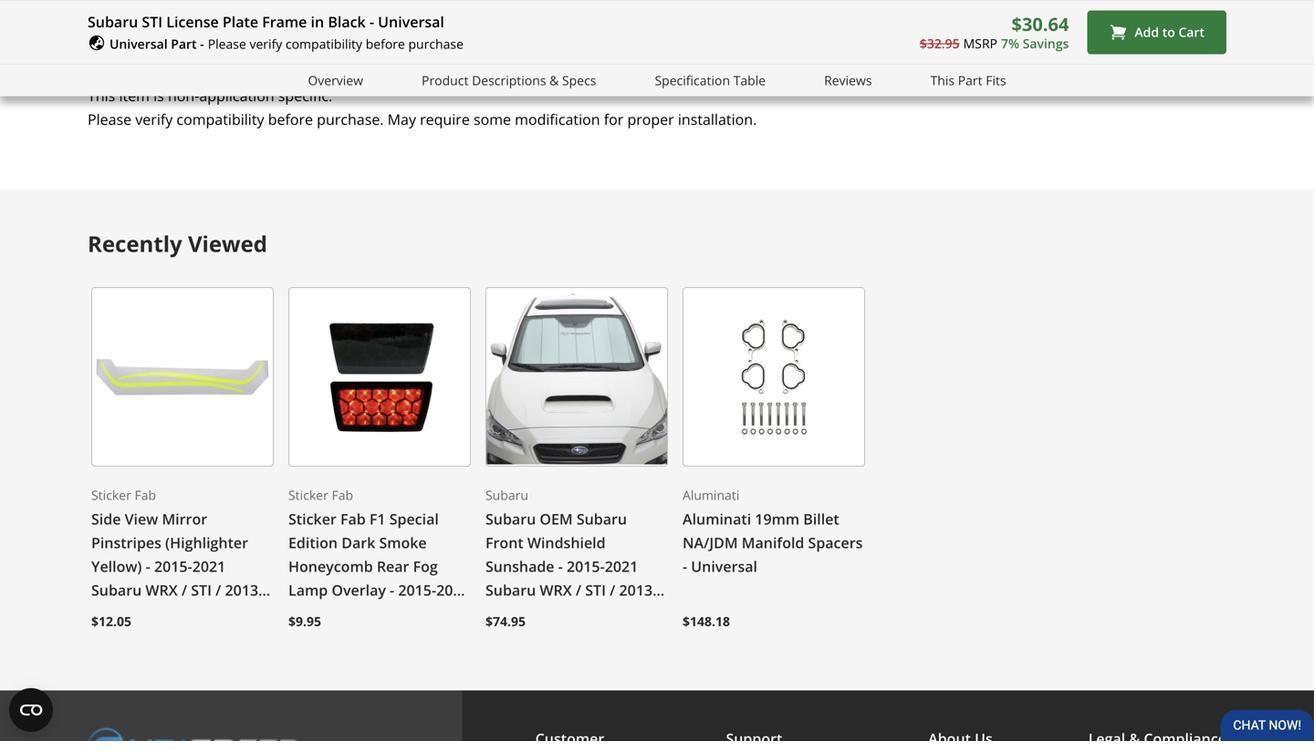 Task type: locate. For each thing, give the bounding box(es) containing it.
recently
[[88, 229, 182, 258]]

add to cart
[[1135, 23, 1205, 41]]

1 vertical spatial verify
[[135, 109, 173, 129]]

aluminati
[[683, 487, 739, 504], [683, 510, 751, 529]]

subaru
[[88, 12, 138, 31], [485, 487, 528, 504], [485, 510, 536, 529], [577, 510, 627, 529], [91, 581, 142, 600], [485, 581, 536, 600], [288, 605, 339, 624]]

2 horizontal spatial part
[[958, 71, 982, 89]]

wrx down overlay at the bottom
[[343, 605, 375, 624]]

1 vertical spatial 2017
[[288, 628, 322, 648]]

subaru subaru oem subaru front windshield sunshade - 2015-2021 subaru wrx / sti / 2013- 2021 crosstrek
[[485, 487, 657, 624]]

fab
[[135, 487, 156, 504], [332, 487, 353, 504], [340, 510, 366, 529]]

compatibility
[[286, 35, 362, 52], [176, 109, 264, 129]]

sti inside sticker fab side view mirror pinstripes (highlighter yellow) - 2015-2021 subaru wrx / sti / 2013- 2017 crosstrek
[[191, 581, 212, 600]]

in
[[311, 12, 324, 31]]

this part fits down msrp on the top right
[[930, 71, 1006, 89]]

19mm
[[755, 510, 799, 529]]

0 vertical spatial compatibility
[[286, 35, 362, 52]]

1 horizontal spatial fits
[[986, 71, 1006, 89]]

crosstrek down yellow)
[[128, 605, 196, 624]]

installation.
[[678, 109, 757, 129]]

- right black
[[369, 12, 374, 31]]

sticker
[[91, 487, 131, 504], [288, 487, 328, 504], [288, 510, 337, 529]]

2017
[[91, 605, 125, 624], [288, 628, 322, 648]]

viewed
[[188, 229, 267, 258]]

$30.64
[[1012, 12, 1069, 37]]

part
[[128, 6, 165, 31], [171, 35, 197, 52], [958, 71, 982, 89]]

1 vertical spatial please
[[88, 109, 132, 129]]

2017 down lamp
[[288, 628, 322, 648]]

0 vertical spatial 2017
[[91, 605, 125, 624]]

wrx down pinstripes
[[145, 581, 178, 600]]

(highlighter
[[165, 533, 248, 553]]

0 horizontal spatial compatibility
[[176, 109, 264, 129]]

this part fits up universal product
[[88, 6, 201, 31]]

specs
[[562, 71, 596, 89]]

f1
[[369, 510, 386, 529]]

1 vertical spatial aluminati
[[683, 510, 751, 529]]

sti left license
[[142, 12, 163, 31]]

universal
[[378, 12, 444, 31], [110, 35, 168, 52], [88, 51, 162, 74], [691, 557, 757, 577]]

0 horizontal spatial wrx
[[145, 581, 178, 600]]

1 vertical spatial before
[[268, 109, 313, 129]]

subaru inside sticker fab side view mirror pinstripes (highlighter yellow) - 2015-2021 subaru wrx / sti / 2013- 2017 crosstrek
[[91, 581, 142, 600]]

compatibility down in
[[286, 35, 362, 52]]

part up universal product
[[128, 6, 165, 31]]

please down plate
[[208, 35, 246, 52]]

license
[[166, 12, 219, 31]]

add
[[1135, 23, 1159, 41]]

1 vertical spatial fits
[[986, 71, 1006, 89]]

sti
[[142, 12, 163, 31], [191, 581, 212, 600], [585, 581, 606, 600], [388, 605, 409, 624]]

0 horizontal spatial 2013-
[[225, 581, 263, 600]]

1 horizontal spatial wrx
[[343, 605, 375, 624]]

recently viewed
[[88, 229, 267, 258]]

before down specific.
[[268, 109, 313, 129]]

msrp
[[963, 35, 997, 52]]

2021 inside 'sticker fab sticker fab f1 special edition dark smoke honeycomb rear fog lamp overlay - 2015-2021 subaru wrx / sti / 2013- 2017 crosstrek'
[[436, 581, 470, 600]]

product down purchase
[[422, 71, 469, 89]]

special
[[389, 510, 439, 529]]

2 horizontal spatial 2015-
[[567, 557, 605, 577]]

2013- inside 'sticker fab sticker fab f1 special edition dark smoke honeycomb rear fog lamp overlay - 2015-2021 subaru wrx / sti / 2013- 2017 crosstrek'
[[422, 605, 460, 624]]

0 horizontal spatial verify
[[135, 109, 173, 129]]

0 horizontal spatial please
[[88, 109, 132, 129]]

subaru inside 'sticker fab sticker fab f1 special edition dark smoke honeycomb rear fog lamp overlay - 2015-2021 subaru wrx / sti / 2013- 2017 crosstrek'
[[288, 605, 339, 624]]

fits down 7%
[[986, 71, 1006, 89]]

1 horizontal spatial this part fits
[[930, 71, 1006, 89]]

purchase
[[408, 35, 464, 52]]

this part fits
[[88, 6, 201, 31], [930, 71, 1006, 89]]

add to cart button
[[1087, 10, 1226, 54]]

fits
[[170, 6, 201, 31], [986, 71, 1006, 89]]

wrx
[[145, 581, 178, 600], [540, 581, 572, 600], [343, 605, 375, 624]]

fab for view
[[135, 487, 156, 504]]

2021
[[192, 557, 226, 577], [605, 557, 638, 577], [436, 581, 470, 600], [485, 605, 519, 624]]

- inside subaru subaru oem subaru front windshield sunshade - 2015-2021 subaru wrx / sti / 2013- 2021 crosstrek
[[558, 557, 563, 577]]

- right yellow)
[[146, 557, 150, 577]]

2015- down windshield
[[567, 557, 605, 577]]

1 horizontal spatial crosstrek
[[326, 628, 393, 648]]

to
[[1162, 23, 1175, 41]]

2 horizontal spatial wrx
[[540, 581, 572, 600]]

- down na/jdm
[[683, 557, 687, 577]]

before down black
[[366, 35, 405, 52]]

yellow)
[[91, 557, 142, 577]]

fits up universal product
[[170, 6, 201, 31]]

2015- down (highlighter
[[154, 557, 192, 577]]

sfb15wrxmirpin-hy side view mirror pinstripes - 15+ wrx / sti / 13-17 crosstrek-highlighter yellow, image
[[91, 287, 274, 467]]

subispeed logo image
[[88, 728, 300, 742]]

1 horizontal spatial 2017
[[288, 628, 322, 648]]

part down msrp on the top right
[[958, 71, 982, 89]]

0 vertical spatial verify
[[250, 35, 282, 52]]

1 horizontal spatial 2015-
[[398, 581, 436, 600]]

sti down rear
[[388, 605, 409, 624]]

non-
[[168, 86, 199, 105]]

- down windshield
[[558, 557, 563, 577]]

2017 down yellow)
[[91, 605, 125, 624]]

edition
[[288, 533, 338, 553]]

compatibility inside this item is non-application specific. please verify compatibility before purchase. may require some modification for proper installation.
[[176, 109, 264, 129]]

part down license
[[171, 35, 197, 52]]

1 horizontal spatial 2013-
[[422, 605, 460, 624]]

cart
[[1178, 23, 1205, 41]]

universal product
[[88, 51, 229, 74]]

please down item
[[88, 109, 132, 129]]

0 vertical spatial this part fits
[[88, 6, 201, 31]]

product
[[166, 51, 229, 74], [422, 71, 469, 89]]

verify down is
[[135, 109, 173, 129]]

2021 down the fog
[[436, 581, 470, 600]]

verify
[[250, 35, 282, 52], [135, 109, 173, 129]]

please inside this item is non-application specific. please verify compatibility before purchase. may require some modification for proper installation.
[[88, 109, 132, 129]]

/
[[181, 581, 187, 600], [215, 581, 221, 600], [576, 581, 581, 600], [610, 581, 615, 600], [379, 605, 384, 624], [413, 605, 418, 624]]

sti down windshield
[[585, 581, 606, 600]]

2 horizontal spatial crosstrek
[[523, 605, 590, 624]]

fog
[[413, 557, 438, 577]]

2021 down (highlighter
[[192, 557, 226, 577]]

this left item
[[88, 86, 115, 105]]

plate
[[223, 12, 258, 31]]

crosstrek inside 'sticker fab sticker fab f1 special edition dark smoke honeycomb rear fog lamp overlay - 2015-2021 subaru wrx / sti / 2013- 2017 crosstrek'
[[326, 628, 393, 648]]

verify inside this item is non-application specific. please verify compatibility before purchase. may require some modification for proper installation.
[[135, 109, 173, 129]]

please
[[208, 35, 246, 52], [88, 109, 132, 129]]

crosstrek down overlay at the bottom
[[326, 628, 393, 648]]

reviews link
[[824, 70, 872, 91]]

oem
[[540, 510, 573, 529]]

overlay
[[332, 581, 386, 600]]

0 horizontal spatial before
[[268, 109, 313, 129]]

0 vertical spatial fits
[[170, 6, 201, 31]]

fab for fab
[[332, 487, 353, 504]]

2015-
[[154, 557, 192, 577], [567, 557, 605, 577], [398, 581, 436, 600]]

is
[[153, 86, 164, 105]]

- down rear
[[390, 581, 394, 600]]

compatibility down application
[[176, 109, 264, 129]]

0 horizontal spatial 2015-
[[154, 557, 192, 577]]

1 vertical spatial part
[[171, 35, 197, 52]]

billet
[[803, 510, 839, 529]]

before
[[366, 35, 405, 52], [268, 109, 313, 129]]

reviews
[[824, 71, 872, 89]]

$32.95
[[920, 35, 960, 52]]

0 vertical spatial part
[[128, 6, 165, 31]]

2017 inside sticker fab side view mirror pinstripes (highlighter yellow) - 2015-2021 subaru wrx / sti / 2013- 2017 crosstrek
[[91, 605, 125, 624]]

sticker inside sticker fab side view mirror pinstripes (highlighter yellow) - 2015-2021 subaru wrx / sti / 2013- 2017 crosstrek
[[91, 487, 131, 504]]

fab inside sticker fab side view mirror pinstripes (highlighter yellow) - 2015-2021 subaru wrx / sti / 2013- 2017 crosstrek
[[135, 487, 156, 504]]

1 vertical spatial compatibility
[[176, 109, 264, 129]]

-
[[369, 12, 374, 31], [200, 35, 204, 52], [146, 557, 150, 577], [558, 557, 563, 577], [683, 557, 687, 577], [390, 581, 394, 600]]

sti inside subaru subaru oem subaru front windshield sunshade - 2015-2021 subaru wrx / sti / 2013- 2021 crosstrek
[[585, 581, 606, 600]]

0 vertical spatial please
[[208, 35, 246, 52]]

2013- inside sticker fab side view mirror pinstripes (highlighter yellow) - 2015-2021 subaru wrx / sti / 2013- 2017 crosstrek
[[225, 581, 263, 600]]

product descriptions & specs
[[422, 71, 596, 89]]

sticker for side
[[91, 487, 131, 504]]

0 horizontal spatial crosstrek
[[128, 605, 196, 624]]

black
[[328, 12, 366, 31]]

2015- inside 'sticker fab sticker fab f1 special edition dark smoke honeycomb rear fog lamp overlay - 2015-2021 subaru wrx / sti / 2013- 2017 crosstrek'
[[398, 581, 436, 600]]

verify down subaru sti license plate frame in black - universal
[[250, 35, 282, 52]]

crosstrek down sunshade at bottom
[[523, 605, 590, 624]]

wrx down sunshade at bottom
[[540, 581, 572, 600]]

frame
[[262, 12, 307, 31]]

0 horizontal spatial this part fits
[[88, 6, 201, 31]]

crosstrek
[[128, 605, 196, 624], [523, 605, 590, 624], [326, 628, 393, 648]]

2015- down the fog
[[398, 581, 436, 600]]

this
[[88, 6, 123, 31], [930, 71, 955, 89], [88, 86, 115, 105]]

mirror
[[162, 510, 207, 529]]

view
[[125, 510, 158, 529]]

0 horizontal spatial 2017
[[91, 605, 125, 624]]

sti down (highlighter
[[191, 581, 212, 600]]

1 horizontal spatial before
[[366, 35, 405, 52]]

2 horizontal spatial 2013-
[[619, 581, 657, 600]]

product up non-
[[166, 51, 229, 74]]

2 aluminati from the top
[[683, 510, 751, 529]]

2017 inside 'sticker fab sticker fab f1 special edition dark smoke honeycomb rear fog lamp overlay - 2015-2021 subaru wrx / sti / 2013- 2017 crosstrek'
[[288, 628, 322, 648]]

1 vertical spatial this part fits
[[930, 71, 1006, 89]]

0 vertical spatial aluminati
[[683, 487, 739, 504]]



Task type: vqa. For each thing, say whether or not it's contained in the screenshot.


Task type: describe. For each thing, give the bounding box(es) containing it.
specification table
[[655, 71, 766, 89]]

- inside aluminati aluminati 19mm billet na/jdm manifold spacers - universal
[[683, 557, 687, 577]]

- down license
[[200, 35, 204, 52]]

for
[[604, 109, 623, 129]]

descriptions
[[472, 71, 546, 89]]

sfb15wrx-f1-dshc sticker fab f1 special edition dark smoke honeycomb rear fog lamp overlay - 2015-2020 wrx & sti / 2013-2017 crosstrek, image
[[288, 287, 471, 467]]

subsoa3992122 subaru oem subaru front windshield sunshade - 2015-2020 subaru wrx & sti / 2013+ subaru crosstrek, image
[[485, 287, 668, 467]]

subaru sti license plate frame in black - universal
[[88, 12, 444, 31]]

this part fits link
[[930, 70, 1006, 91]]

2021 inside sticker fab side view mirror pinstripes (highlighter yellow) - 2015-2021 subaru wrx / sti / 2013- 2017 crosstrek
[[192, 557, 226, 577]]

crosstrek inside subaru subaru oem subaru front windshield sunshade - 2015-2021 subaru wrx / sti / 2013- 2021 crosstrek
[[523, 605, 590, 624]]

manifold
[[742, 533, 804, 553]]

2021 down windshield
[[605, 557, 638, 577]]

proper
[[627, 109, 674, 129]]

2013- inside subaru subaru oem subaru front windshield sunshade - 2015-2021 subaru wrx / sti / 2013- 2021 crosstrek
[[619, 581, 657, 600]]

front
[[485, 533, 523, 553]]

open widget image
[[9, 689, 53, 733]]

- inside 'sticker fab sticker fab f1 special edition dark smoke honeycomb rear fog lamp overlay - 2015-2021 subaru wrx / sti / 2013- 2017 crosstrek'
[[390, 581, 394, 600]]

wrx inside sticker fab side view mirror pinstripes (highlighter yellow) - 2015-2021 subaru wrx / sti / 2013- 2017 crosstrek
[[145, 581, 178, 600]]

this inside this item is non-application specific. please verify compatibility before purchase. may require some modification for proper installation.
[[88, 86, 115, 105]]

lamp
[[288, 581, 328, 600]]

0 vertical spatial before
[[366, 35, 405, 52]]

sticker fab side view mirror pinstripes (highlighter yellow) - 2015-2021 subaru wrx / sti / 2013- 2017 crosstrek
[[91, 487, 263, 624]]

na/jdm
[[683, 533, 738, 553]]

purchase.
[[317, 109, 384, 129]]

0 horizontal spatial part
[[128, 6, 165, 31]]

7%
[[1001, 35, 1019, 52]]

require
[[420, 109, 470, 129]]

universal part - please verify compatibility before purchase
[[110, 35, 464, 52]]

1 horizontal spatial compatibility
[[286, 35, 362, 52]]

&
[[549, 71, 559, 89]]

honeycomb
[[288, 557, 373, 577]]

table
[[733, 71, 766, 89]]

$30.64 $32.95 msrp 7% savings
[[920, 12, 1069, 52]]

dark
[[341, 533, 375, 553]]

$74.95
[[485, 613, 526, 631]]

this down $32.95
[[930, 71, 955, 89]]

specification
[[655, 71, 730, 89]]

0 horizontal spatial product
[[166, 51, 229, 74]]

crosstrek inside sticker fab side view mirror pinstripes (highlighter yellow) - 2015-2021 subaru wrx / sti / 2013- 2017 crosstrek
[[128, 605, 196, 624]]

0 horizontal spatial fits
[[170, 6, 201, 31]]

before inside this item is non-application specific. please verify compatibility before purchase. may require some modification for proper installation.
[[268, 109, 313, 129]]

sticker for sticker
[[288, 487, 328, 504]]

$9.95
[[288, 613, 321, 631]]

application
[[199, 86, 274, 105]]

specific.
[[278, 86, 332, 105]]

may
[[387, 109, 416, 129]]

rear
[[377, 557, 409, 577]]

savings
[[1023, 35, 1069, 52]]

1 aluminati from the top
[[683, 487, 739, 504]]

product descriptions & specs link
[[422, 70, 596, 91]]

wrx inside subaru subaru oem subaru front windshield sunshade - 2015-2021 subaru wrx / sti / 2013- 2021 crosstrek
[[540, 581, 572, 600]]

sunshade
[[485, 557, 554, 577]]

overview link
[[308, 70, 363, 91]]

2 vertical spatial part
[[958, 71, 982, 89]]

1 horizontal spatial verify
[[250, 35, 282, 52]]

$148.18
[[683, 613, 730, 631]]

spacers
[[808, 533, 863, 553]]

this up universal product
[[88, 6, 123, 31]]

aluminati aluminati 19mm billet na/jdm manifold spacers - universal
[[683, 487, 863, 577]]

sti inside 'sticker fab sticker fab f1 special edition dark smoke honeycomb rear fog lamp overlay - 2015-2021 subaru wrx / sti / 2013- 2017 crosstrek'
[[388, 605, 409, 624]]

overview
[[308, 71, 363, 89]]

2015- inside sticker fab side view mirror pinstripes (highlighter yellow) - 2015-2021 subaru wrx / sti / 2013- 2017 crosstrek
[[154, 557, 192, 577]]

alualm-19mm-mani aluminati 19mm billet na/jdm manifold spacers, image
[[683, 287, 865, 467]]

2021 down sunshade at bottom
[[485, 605, 519, 624]]

2015- inside subaru subaru oem subaru front windshield sunshade - 2015-2021 subaru wrx / sti / 2013- 2021 crosstrek
[[567, 557, 605, 577]]

smoke
[[379, 533, 427, 553]]

pinstripes
[[91, 533, 161, 553]]

specification table link
[[655, 70, 766, 91]]

- inside sticker fab side view mirror pinstripes (highlighter yellow) - 2015-2021 subaru wrx / sti / 2013- 2017 crosstrek
[[146, 557, 150, 577]]

1 horizontal spatial product
[[422, 71, 469, 89]]

universal inside aluminati aluminati 19mm billet na/jdm manifold spacers - universal
[[691, 557, 757, 577]]

windshield
[[527, 533, 606, 553]]

1 horizontal spatial please
[[208, 35, 246, 52]]

wrx inside 'sticker fab sticker fab f1 special edition dark smoke honeycomb rear fog lamp overlay - 2015-2021 subaru wrx / sti / 2013- 2017 crosstrek'
[[343, 605, 375, 624]]

$12.05
[[91, 613, 131, 631]]

side
[[91, 510, 121, 529]]

this item is non-application specific. please verify compatibility before purchase. may require some modification for proper installation.
[[88, 86, 757, 129]]

item
[[119, 86, 150, 105]]

fits inside the this part fits link
[[986, 71, 1006, 89]]

modification
[[515, 109, 600, 129]]

sticker fab sticker fab f1 special edition dark smoke honeycomb rear fog lamp overlay - 2015-2021 subaru wrx / sti / 2013- 2017 crosstrek
[[288, 487, 470, 648]]

1 horizontal spatial part
[[171, 35, 197, 52]]

some
[[474, 109, 511, 129]]



